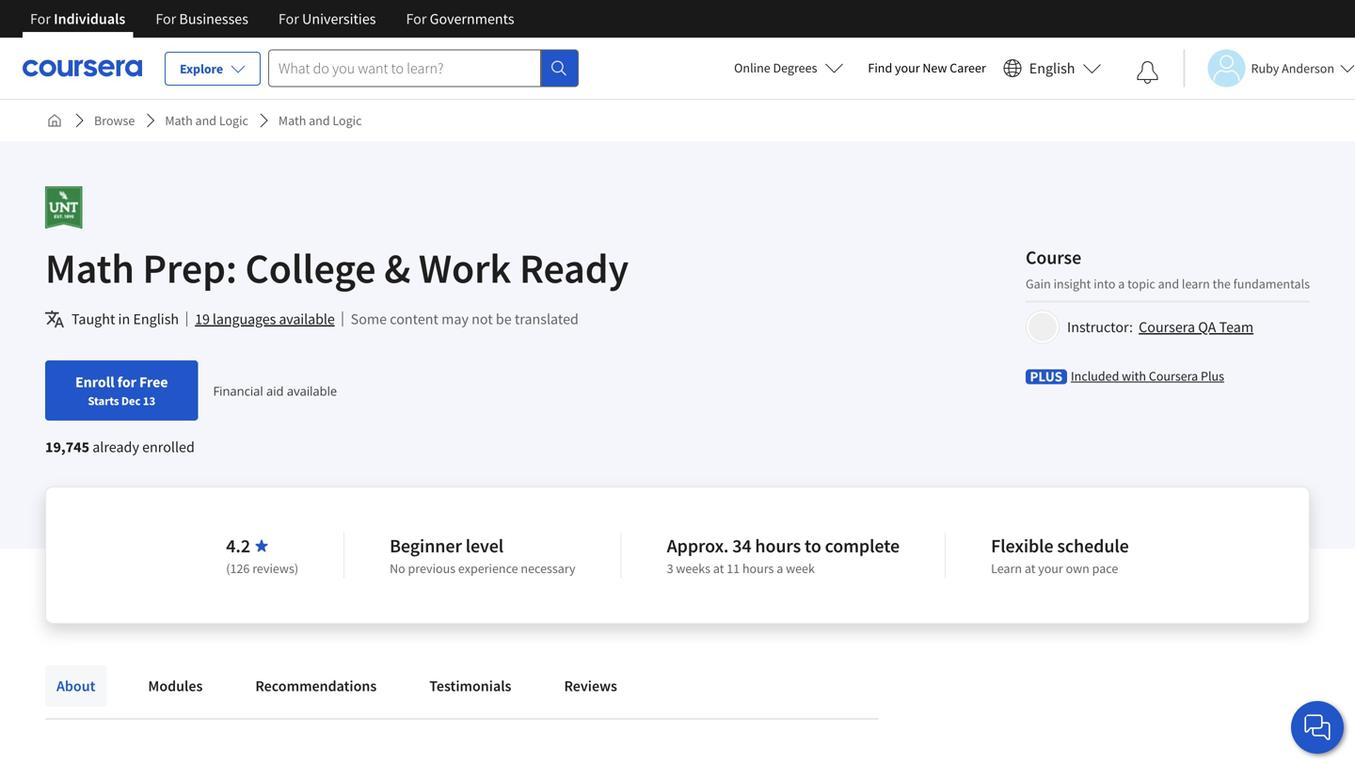 Task type: locate. For each thing, give the bounding box(es) containing it.
enroll
[[75, 373, 114, 392]]

own
[[1066, 560, 1090, 577]]

enrolled
[[142, 438, 195, 456]]

0 horizontal spatial a
[[777, 560, 783, 577]]

at left 11
[[713, 560, 724, 577]]

into
[[1094, 275, 1116, 292]]

19 languages available button
[[195, 308, 335, 330]]

&
[[384, 242, 411, 294]]

1 horizontal spatial a
[[1118, 275, 1125, 292]]

a
[[1118, 275, 1125, 292], [777, 560, 783, 577]]

and
[[195, 112, 216, 129], [309, 112, 330, 129], [1158, 275, 1179, 292]]

4 for from the left
[[406, 9, 427, 28]]

for
[[30, 9, 51, 28], [156, 9, 176, 28], [278, 9, 299, 28], [406, 9, 427, 28]]

learn
[[1182, 275, 1210, 292]]

aid
[[266, 382, 284, 399]]

1 math and logic link from the left
[[157, 104, 256, 137]]

math and logic
[[165, 112, 248, 129], [279, 112, 362, 129]]

hours right 11
[[742, 560, 774, 577]]

may
[[442, 310, 469, 328]]

course gain insight into a topic and learn the fundamentals
[[1026, 246, 1310, 292]]

your
[[895, 59, 920, 76], [1038, 560, 1063, 577]]

for up "what do you want to learn?" text field at the left top of the page
[[406, 9, 427, 28]]

1 at from the left
[[713, 560, 724, 577]]

0 vertical spatial english
[[1029, 59, 1075, 78]]

financial aid available
[[213, 382, 337, 399]]

1 for from the left
[[30, 9, 51, 28]]

your right find
[[895, 59, 920, 76]]

available for financial aid available
[[287, 382, 337, 399]]

degrees
[[773, 59, 817, 76]]

weeks
[[676, 560, 711, 577]]

dec
[[121, 393, 141, 408]]

be
[[496, 310, 512, 328]]

0 vertical spatial your
[[895, 59, 920, 76]]

find your new career link
[[859, 56, 996, 80]]

english right career
[[1029, 59, 1075, 78]]

0 vertical spatial a
[[1118, 275, 1125, 292]]

for individuals
[[30, 9, 125, 28]]

work
[[419, 242, 511, 294]]

1 vertical spatial your
[[1038, 560, 1063, 577]]

reviews)
[[252, 560, 298, 577]]

available for 19 languages available
[[279, 310, 335, 328]]

logic down "what do you want to learn?" text field at the left top of the page
[[333, 112, 362, 129]]

banner navigation
[[15, 0, 530, 38]]

for for individuals
[[30, 9, 51, 28]]

1 horizontal spatial math and logic link
[[271, 104, 369, 137]]

0 horizontal spatial logic
[[219, 112, 248, 129]]

0 horizontal spatial english
[[133, 310, 179, 328]]

a inside approx. 34 hours to complete 3 weeks at 11 hours a week
[[777, 560, 783, 577]]

available right aid
[[287, 382, 337, 399]]

1 vertical spatial coursera
[[1149, 368, 1198, 384]]

0 horizontal spatial math and logic link
[[157, 104, 256, 137]]

testimonials
[[429, 677, 511, 695]]

coursera image
[[23, 53, 142, 83]]

math prep: college & work ready
[[45, 242, 629, 294]]

for for governments
[[406, 9, 427, 28]]

0 vertical spatial available
[[279, 310, 335, 328]]

university of north texas image
[[45, 186, 82, 229]]

2 horizontal spatial and
[[1158, 275, 1179, 292]]

about link
[[45, 665, 107, 707]]

already
[[92, 438, 139, 456]]

1 horizontal spatial english
[[1029, 59, 1075, 78]]

0 horizontal spatial at
[[713, 560, 724, 577]]

1 horizontal spatial math
[[165, 112, 193, 129]]

1 horizontal spatial your
[[1038, 560, 1063, 577]]

coursera left plus
[[1149, 368, 1198, 384]]

explore button
[[165, 52, 261, 86]]

2 at from the left
[[1025, 560, 1036, 577]]

find
[[868, 59, 892, 76]]

19,745 already enrolled
[[45, 438, 195, 456]]

universities
[[302, 9, 376, 28]]

What do you want to learn? text field
[[268, 49, 541, 87]]

coursera left qa
[[1139, 318, 1195, 336]]

available down "college"
[[279, 310, 335, 328]]

coursera plus image
[[1026, 369, 1067, 384]]

for left businesses
[[156, 9, 176, 28]]

recommendations
[[255, 677, 377, 695]]

browse
[[94, 112, 135, 129]]

1 horizontal spatial and
[[309, 112, 330, 129]]

None search field
[[268, 49, 579, 87]]

hours up week
[[755, 534, 801, 558]]

2 for from the left
[[156, 9, 176, 28]]

for left individuals
[[30, 9, 51, 28]]

translated
[[515, 310, 579, 328]]

flexible schedule learn at your own pace
[[991, 534, 1129, 577]]

1 vertical spatial available
[[287, 382, 337, 399]]

your left own
[[1038, 560, 1063, 577]]

reviews link
[[553, 665, 629, 707]]

businesses
[[179, 9, 248, 28]]

13
[[143, 393, 155, 408]]

coursera qa team link
[[1139, 318, 1254, 336]]

ready
[[519, 242, 629, 294]]

1 vertical spatial a
[[777, 560, 783, 577]]

taught
[[72, 310, 115, 328]]

explore
[[180, 60, 223, 77]]

career
[[950, 59, 986, 76]]

for left universities
[[278, 9, 299, 28]]

beginner
[[390, 534, 462, 558]]

1 horizontal spatial at
[[1025, 560, 1036, 577]]

3 for from the left
[[278, 9, 299, 28]]

insight
[[1054, 275, 1091, 292]]

schedule
[[1057, 534, 1129, 558]]

0 horizontal spatial math
[[45, 242, 134, 294]]

free
[[139, 373, 168, 392]]

coursera
[[1139, 318, 1195, 336], [1149, 368, 1198, 384]]

browse link
[[87, 104, 142, 137]]

enroll for free starts dec 13
[[75, 373, 168, 408]]

no
[[390, 560, 405, 577]]

19 languages available
[[195, 310, 335, 328]]

math and logic link
[[157, 104, 256, 137], [271, 104, 369, 137]]

1 horizontal spatial logic
[[333, 112, 362, 129]]

available
[[279, 310, 335, 328], [287, 382, 337, 399]]

at inside flexible schedule learn at your own pace
[[1025, 560, 1036, 577]]

qa
[[1198, 318, 1216, 336]]

logic down explore 'popup button'
[[219, 112, 248, 129]]

at inside approx. 34 hours to complete 3 weeks at 11 hours a week
[[713, 560, 724, 577]]

0 horizontal spatial math and logic
[[165, 112, 248, 129]]

a right into
[[1118, 275, 1125, 292]]

at right learn
[[1025, 560, 1036, 577]]

not
[[472, 310, 493, 328]]

course
[[1026, 246, 1081, 269]]

2 logic from the left
[[333, 112, 362, 129]]

1 math and logic from the left
[[165, 112, 248, 129]]

financial aid available button
[[213, 382, 337, 399]]

for universities
[[278, 9, 376, 28]]

a left week
[[777, 560, 783, 577]]

1 horizontal spatial math and logic
[[279, 112, 362, 129]]

(126
[[226, 560, 250, 577]]

english right in
[[133, 310, 179, 328]]

available inside button
[[279, 310, 335, 328]]

hours
[[755, 534, 801, 558], [742, 560, 774, 577]]



Task type: vqa. For each thing, say whether or not it's contained in the screenshot.
available inside the BUTTON
yes



Task type: describe. For each thing, give the bounding box(es) containing it.
your inside flexible schedule learn at your own pace
[[1038, 560, 1063, 577]]

included with coursera plus link
[[1071, 367, 1224, 385]]

modules
[[148, 677, 203, 695]]

ruby anderson button
[[1183, 49, 1355, 87]]

a inside course gain insight into a topic and learn the fundamentals
[[1118, 275, 1125, 292]]

recommendations link
[[244, 665, 388, 707]]

necessary
[[521, 560, 576, 577]]

for governments
[[406, 9, 514, 28]]

team
[[1219, 318, 1254, 336]]

0 horizontal spatial your
[[895, 59, 920, 76]]

modules link
[[137, 665, 214, 707]]

ruby anderson
[[1251, 60, 1334, 77]]

individuals
[[54, 9, 125, 28]]

english button
[[996, 38, 1109, 99]]

level
[[466, 534, 504, 558]]

pace
[[1092, 560, 1118, 577]]

0 horizontal spatial and
[[195, 112, 216, 129]]

starts
[[88, 393, 119, 408]]

content
[[390, 310, 438, 328]]

experience
[[458, 560, 518, 577]]

complete
[[825, 534, 900, 558]]

plus
[[1201, 368, 1224, 384]]

1 logic from the left
[[219, 112, 248, 129]]

19,745
[[45, 438, 89, 456]]

2 horizontal spatial math
[[279, 112, 306, 129]]

0 vertical spatial hours
[[755, 534, 801, 558]]

anderson
[[1282, 60, 1334, 77]]

3
[[667, 560, 673, 577]]

(126 reviews)
[[226, 560, 298, 577]]

taught in english
[[72, 310, 179, 328]]

for businesses
[[156, 9, 248, 28]]

1 vertical spatial english
[[133, 310, 179, 328]]

reviews
[[564, 677, 617, 695]]

chat with us image
[[1302, 712, 1333, 743]]

approx. 34 hours to complete 3 weeks at 11 hours a week
[[667, 534, 900, 577]]

with
[[1122, 368, 1146, 384]]

the
[[1213, 275, 1231, 292]]

home image
[[47, 113, 62, 128]]

learn
[[991, 560, 1022, 577]]

some content may not be translated
[[351, 310, 579, 328]]

instructor:
[[1067, 318, 1133, 336]]

governments
[[430, 9, 514, 28]]

gain
[[1026, 275, 1051, 292]]

in
[[118, 310, 130, 328]]

included
[[1071, 368, 1119, 384]]

coursera qa team image
[[1029, 313, 1057, 341]]

19
[[195, 310, 210, 328]]

2 math and logic from the left
[[279, 112, 362, 129]]

and inside course gain insight into a topic and learn the fundamentals
[[1158, 275, 1179, 292]]

online degrees
[[734, 59, 817, 76]]

english inside button
[[1029, 59, 1075, 78]]

show notifications image
[[1136, 61, 1159, 84]]

11
[[727, 560, 740, 577]]

college
[[245, 242, 376, 294]]

online degrees button
[[719, 47, 859, 88]]

flexible
[[991, 534, 1054, 558]]

for for businesses
[[156, 9, 176, 28]]

languages
[[213, 310, 276, 328]]

2 math and logic link from the left
[[271, 104, 369, 137]]

included with coursera plus
[[1071, 368, 1224, 384]]

1 vertical spatial hours
[[742, 560, 774, 577]]

for for universities
[[278, 9, 299, 28]]

for
[[117, 373, 136, 392]]

approx.
[[667, 534, 729, 558]]

to
[[805, 534, 821, 558]]

34
[[732, 534, 751, 558]]

prep:
[[143, 242, 237, 294]]

beginner level no previous experience necessary
[[390, 534, 576, 577]]

week
[[786, 560, 815, 577]]

ruby
[[1251, 60, 1279, 77]]

previous
[[408, 560, 456, 577]]

new
[[923, 59, 947, 76]]

testimonials link
[[418, 665, 523, 707]]

0 vertical spatial coursera
[[1139, 318, 1195, 336]]

topic
[[1128, 275, 1156, 292]]

financial
[[213, 382, 263, 399]]

fundamentals
[[1233, 275, 1310, 292]]

some
[[351, 310, 387, 328]]

instructor: coursera qa team
[[1067, 318, 1254, 336]]

online
[[734, 59, 770, 76]]



